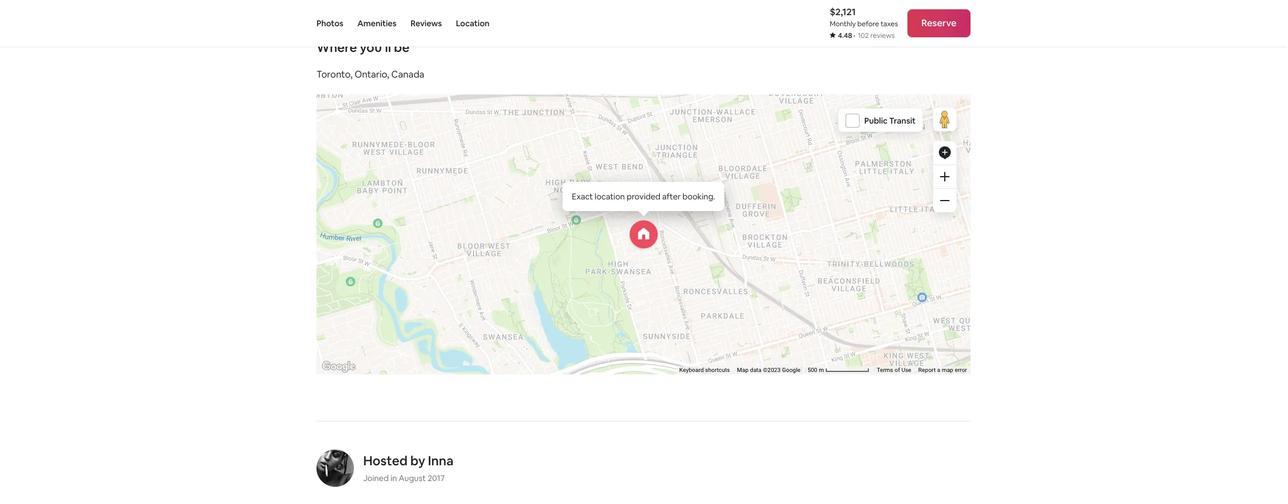 Task type: vqa. For each thing, say whether or not it's contained in the screenshot.
about airbnb for work
no



Task type: describe. For each thing, give the bounding box(es) containing it.
terms of use
[[877, 367, 912, 374]]

canada
[[391, 68, 425, 81]]

2017
[[428, 474, 445, 484]]

terms of use link
[[877, 367, 912, 374]]

public
[[865, 116, 888, 126]]

4.48
[[838, 31, 852, 40]]

error
[[955, 367, 967, 374]]

inna
[[428, 453, 454, 470]]

august
[[399, 474, 426, 484]]

500
[[808, 367, 818, 374]]

where you'll be
[[317, 39, 410, 55]]

reserve button
[[908, 9, 971, 37]]

monthly
[[830, 19, 856, 29]]

you'll
[[360, 39, 391, 55]]

·
[[854, 31, 856, 40]]

transit
[[890, 116, 916, 126]]

m
[[819, 367, 824, 374]]

where
[[317, 39, 357, 55]]

zoom in image
[[940, 172, 950, 182]]

map data ©2023 google
[[737, 367, 801, 374]]

a
[[937, 367, 941, 374]]

reviews button
[[411, 0, 442, 47]]

joined
[[363, 474, 389, 484]]

©2023
[[763, 367, 781, 374]]

500 m button
[[804, 367, 874, 375]]

ontario,
[[355, 68, 389, 81]]

use
[[902, 367, 912, 374]]

keyboard shortcuts button
[[680, 367, 730, 375]]

102
[[858, 31, 869, 40]]



Task type: locate. For each thing, give the bounding box(es) containing it.
map
[[737, 367, 749, 374]]

shortcuts
[[705, 367, 730, 374]]

map
[[942, 367, 954, 374]]

taxes
[[881, 19, 898, 29]]

your stay location, map pin image
[[630, 221, 658, 249]]

keyboard shortcuts
[[680, 367, 730, 374]]

by
[[410, 453, 425, 470]]

data
[[750, 367, 762, 374]]

in
[[391, 474, 397, 484]]

reviews
[[871, 31, 895, 40]]

terms
[[877, 367, 893, 374]]

before
[[858, 19, 879, 29]]

toronto, ontario, canada
[[317, 68, 425, 81]]

google image
[[320, 360, 358, 375]]

report a map error
[[919, 367, 967, 374]]

reviews
[[411, 18, 442, 29]]

zoom out image
[[940, 196, 950, 206]]

hosted
[[363, 453, 408, 470]]

reserve
[[922, 17, 957, 29]]

photos
[[317, 18, 343, 29]]

report a map error link
[[919, 367, 967, 374]]

of
[[895, 367, 900, 374]]

be
[[394, 39, 410, 55]]

public transit
[[865, 116, 916, 126]]

4.48 · 102 reviews
[[838, 31, 895, 40]]

hosted by inna joined in august 2017
[[363, 453, 454, 484]]

keyboard
[[680, 367, 704, 374]]

$2,121 monthly before taxes
[[830, 6, 898, 29]]

500 m
[[808, 367, 826, 374]]

learn more about the host, inna. image
[[317, 450, 354, 488], [317, 450, 354, 488]]

$2,121
[[830, 6, 856, 18]]

google map
showing 4 points of interest. region
[[202, 16, 1099, 464]]

photos button
[[317, 0, 343, 47]]

location
[[456, 18, 490, 29]]

google
[[782, 367, 801, 374]]

drag pegman onto the map to open street view image
[[933, 108, 957, 131]]

report
[[919, 367, 936, 374]]

add a place to the map image
[[938, 146, 952, 160]]

amenities
[[357, 18, 397, 29]]

amenities button
[[357, 0, 397, 47]]

location button
[[456, 0, 490, 47]]

toronto,
[[317, 68, 353, 81]]



